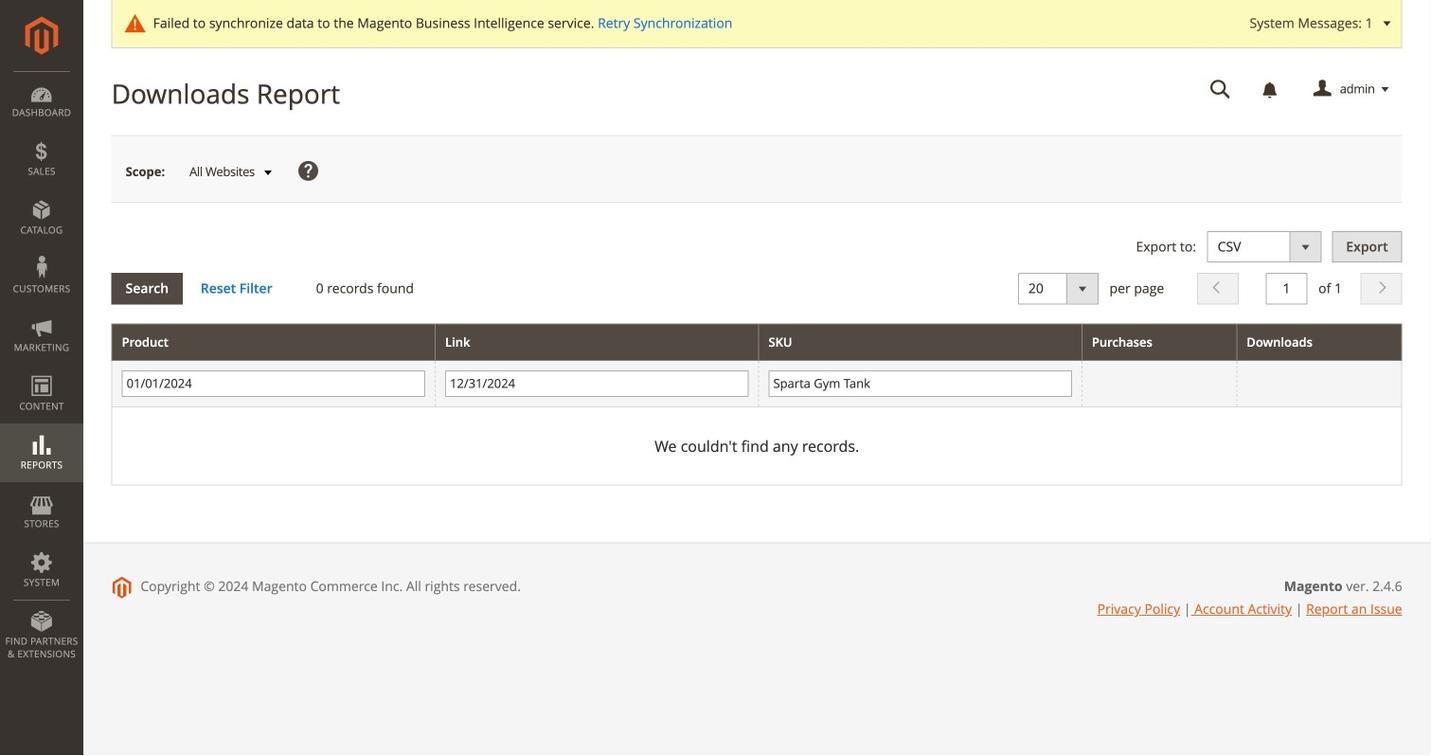 Task type: locate. For each thing, give the bounding box(es) containing it.
None text field
[[445, 370, 749, 397], [769, 370, 1073, 397], [445, 370, 749, 397], [769, 370, 1073, 397]]

menu bar
[[0, 71, 83, 670]]

None text field
[[1198, 73, 1245, 106], [1267, 273, 1308, 304], [122, 370, 426, 397], [1198, 73, 1245, 106], [1267, 273, 1308, 304], [122, 370, 426, 397]]



Task type: vqa. For each thing, say whether or not it's contained in the screenshot.
menu bar
yes



Task type: describe. For each thing, give the bounding box(es) containing it.
magento admin panel image
[[25, 16, 58, 55]]



